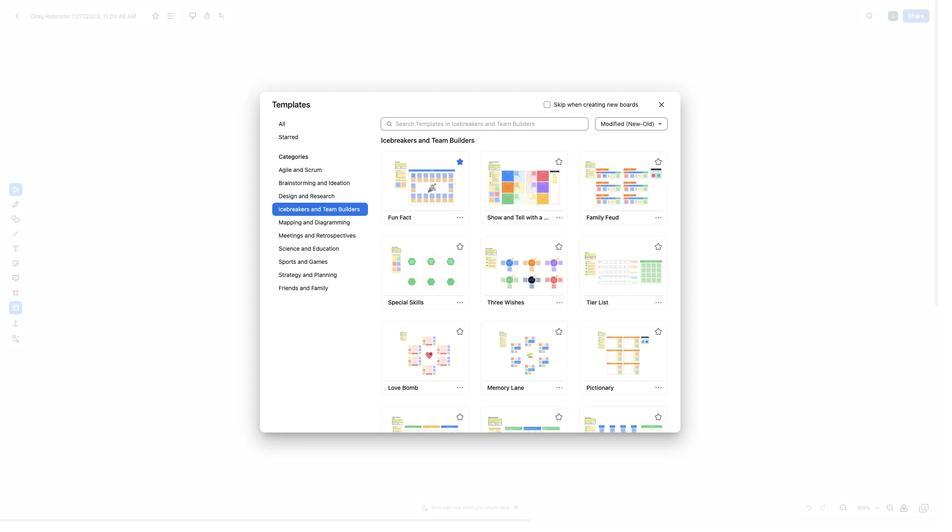 Task type: locate. For each thing, give the bounding box(es) containing it.
1 horizontal spatial team
[[432, 137, 448, 144]]

creating
[[584, 101, 606, 108]]

ideation
[[329, 179, 350, 186]]

icebreakers and team builders down research
[[279, 206, 360, 213]]

card for template fun fact element
[[381, 151, 469, 225]]

icebreakers
[[381, 137, 417, 144], [279, 206, 310, 213]]

0 horizontal spatial icebreakers
[[279, 206, 310, 213]]

star this whiteboard image
[[655, 158, 662, 165], [457, 244, 463, 250], [655, 244, 662, 250], [457, 329, 463, 335], [556, 329, 562, 335], [655, 329, 662, 335], [655, 414, 662, 421]]

research
[[310, 192, 335, 199]]

more tools image
[[11, 334, 21, 344]]

icebreakers inside 'status'
[[381, 137, 417, 144]]

zoom out image
[[839, 504, 848, 514]]

card for template family feud element
[[580, 151, 667, 225]]

fact
[[400, 214, 412, 221]]

1 vertical spatial icebreakers and team builders
[[279, 206, 360, 213]]

star this whiteboard image inside card for template memory lane element
[[556, 329, 562, 335]]

agile and scrum
[[279, 166, 322, 173]]

and inside 'status'
[[419, 137, 430, 144]]

1 vertical spatial team
[[323, 206, 337, 213]]

and inside button
[[504, 214, 514, 221]]

games
[[309, 258, 328, 265]]

builders
[[450, 137, 475, 144], [338, 206, 360, 213]]

family
[[587, 214, 604, 221], [311, 285, 328, 292]]

and
[[419, 137, 430, 144], [293, 166, 303, 173], [317, 179, 327, 186], [299, 192, 309, 199], [311, 206, 321, 213], [504, 214, 514, 221], [303, 219, 313, 226], [305, 232, 315, 239], [301, 245, 311, 252], [298, 258, 308, 265], [303, 271, 313, 278], [300, 285, 310, 292]]

timer image
[[202, 11, 212, 21]]

more options for show and tell with a twist image
[[557, 215, 563, 221]]

more options for family feud image
[[656, 215, 662, 221]]

thumbnail for three wishes image
[[485, 245, 563, 291]]

feud
[[606, 214, 619, 221]]

all
[[279, 120, 285, 127]]

special
[[388, 299, 408, 306]]

0 horizontal spatial team
[[323, 206, 337, 213]]

fun fact
[[388, 214, 412, 221]]

comment panel image
[[865, 11, 875, 21]]

1 vertical spatial family
[[311, 285, 328, 292]]

builders up unstar this whiteboard icon
[[450, 137, 475, 144]]

categories
[[279, 153, 308, 160]]

more options for special skills image
[[457, 300, 463, 306]]

more options for love bomb image
[[457, 385, 463, 391]]

star this whiteboard image inside card for template special skills 'element'
[[457, 244, 463, 250]]

thumbnail for fun fact image
[[386, 160, 464, 206]]

%
[[866, 506, 871, 511]]

icebreakers and team builders inside categories element
[[279, 206, 360, 213]]

builders up the diagramming
[[338, 206, 360, 213]]

meetings and retrospectives
[[279, 232, 356, 239]]

thumbnail for trivia game image
[[584, 416, 663, 462]]

zoom in image
[[885, 504, 895, 514]]

0 horizontal spatial builders
[[338, 206, 360, 213]]

builders inside 'status'
[[450, 137, 475, 144]]

0 vertical spatial team
[[432, 137, 448, 144]]

star this whiteboard image inside the card for template trivia game element
[[655, 414, 662, 421]]

icebreakers and team builders up unstar this whiteboard icon
[[381, 137, 475, 144]]

Search Templates in Icebreakers and Team Builders text field
[[396, 117, 589, 130]]

(new-
[[626, 120, 643, 127]]

a
[[539, 214, 543, 221]]

1 horizontal spatial builders
[[450, 137, 475, 144]]

strategy and planning
[[279, 271, 337, 278]]

old)
[[643, 120, 655, 127]]

pages image
[[920, 504, 929, 514]]

modified (new-old)
[[601, 120, 655, 127]]

agile
[[279, 166, 292, 173]]

science
[[279, 245, 300, 252]]

brainstorming and ideation
[[279, 179, 350, 186]]

design and research
[[279, 192, 335, 199]]

strategy
[[279, 271, 301, 278]]

1 vertical spatial icebreakers
[[279, 206, 310, 213]]

show and tell with a twist
[[487, 214, 559, 221]]

fun fact button
[[385, 211, 415, 224]]

card for template three wishes element
[[481, 236, 568, 310]]

card for template virtual scavenger hunt element
[[381, 407, 469, 480]]

family down the "planning"
[[311, 285, 328, 292]]

1 horizontal spatial icebreakers
[[381, 137, 417, 144]]

icebreakers and team builders
[[381, 137, 475, 144], [279, 206, 360, 213]]

skills
[[410, 299, 424, 306]]

pictionary
[[587, 385, 614, 391]]

tell
[[516, 214, 525, 221]]

what
[[463, 505, 474, 511]]

education
[[313, 245, 339, 252]]

dashboard image
[[12, 11, 22, 21]]

0 horizontal spatial family
[[311, 285, 328, 292]]

thumbnail for memory lane image
[[485, 331, 563, 377]]

show and tell with a twist button
[[484, 211, 559, 224]]

modified (new-old) button
[[595, 111, 668, 137]]

star this whiteboard image inside card for template family feud element
[[655, 158, 662, 165]]

special skills button
[[385, 296, 427, 310]]

0 horizontal spatial icebreakers and team builders
[[279, 206, 360, 213]]

boards
[[620, 101, 639, 108]]

team
[[432, 137, 448, 144], [323, 206, 337, 213]]

templates
[[272, 100, 310, 109]]

love bomb button
[[385, 382, 422, 395]]

retrospectives
[[316, 232, 356, 239]]

family left feud
[[587, 214, 604, 221]]

more options for tier list image
[[656, 300, 662, 306]]

mapping and diagramming
[[279, 219, 350, 226]]

planning
[[314, 271, 337, 278]]

starred
[[279, 133, 298, 140]]

here
[[499, 505, 510, 511]]

1 vertical spatial builders
[[338, 206, 360, 213]]

0 vertical spatial builders
[[450, 137, 475, 144]]

team inside categories element
[[323, 206, 337, 213]]

fun
[[388, 214, 398, 221]]

0 vertical spatial icebreakers
[[381, 137, 417, 144]]

0 vertical spatial family
[[587, 214, 604, 221]]

brainstorming
[[279, 179, 316, 186]]

0 vertical spatial icebreakers and team builders
[[381, 137, 475, 144]]

1 horizontal spatial family
[[587, 214, 604, 221]]

family inside button
[[587, 214, 604, 221]]

friends and family
[[279, 285, 328, 292]]

star this whiteboard image
[[151, 11, 161, 21], [556, 158, 562, 165], [556, 244, 562, 250], [457, 414, 463, 421], [556, 414, 562, 421]]

who can see what you share here
[[431, 505, 510, 511]]

more options image
[[165, 11, 175, 21]]

present image
[[188, 11, 197, 21]]

with
[[526, 214, 538, 221]]

icebreakers and team builders element
[[380, 150, 668, 525]]

see
[[453, 505, 461, 511]]

star this whiteboard image inside card for template tier list 'element'
[[655, 244, 662, 250]]

design
[[279, 192, 297, 199]]



Task type: vqa. For each thing, say whether or not it's contained in the screenshot.
footer
no



Task type: describe. For each thing, give the bounding box(es) containing it.
star this whiteboard image for list
[[655, 244, 662, 250]]

list
[[599, 299, 609, 306]]

categories element
[[272, 117, 368, 303]]

lane
[[511, 385, 524, 391]]

bomb
[[402, 385, 418, 391]]

family feud button
[[583, 211, 622, 224]]

new
[[607, 101, 618, 108]]

card for template meet and greet element
[[481, 407, 568, 480]]

skip when creating new boards
[[554, 101, 639, 108]]

friends
[[279, 285, 298, 292]]

templates image
[[11, 303, 21, 313]]

share
[[485, 505, 498, 511]]

builders inside categories element
[[338, 206, 360, 213]]

memory lane button
[[484, 382, 528, 395]]

more options for fun fact image
[[457, 215, 463, 221]]

thumbnail for virtual scavenger hunt image
[[386, 416, 464, 462]]

when
[[568, 101, 582, 108]]

memory
[[487, 385, 510, 391]]

card for template love bomb element
[[381, 321, 469, 395]]

pictionary button
[[583, 382, 617, 395]]

star this whiteboard image for feud
[[655, 158, 662, 165]]

thumbnail for show and tell with a twist image
[[485, 160, 563, 206]]

more options for pictionary image
[[656, 385, 662, 391]]

thumbnail for love bomb image
[[386, 331, 464, 377]]

thumbnail for family feud image
[[584, 160, 663, 206]]

card for template special skills element
[[381, 236, 469, 310]]

show
[[487, 214, 502, 221]]

twist
[[544, 214, 559, 221]]

wishes
[[505, 299, 525, 306]]

team inside 'status'
[[432, 137, 448, 144]]

star this whiteboard image inside card for template virtual scavenger hunt "element"
[[457, 414, 463, 421]]

1 horizontal spatial icebreakers and team builders
[[381, 137, 475, 144]]

modified
[[601, 120, 625, 127]]

you
[[475, 505, 484, 511]]

family inside categories element
[[311, 285, 328, 292]]

family feud
[[587, 214, 619, 221]]

thumbnail for tier list image
[[584, 245, 663, 291]]

mapping
[[279, 219, 302, 226]]

card for template trivia game element
[[580, 407, 667, 480]]

upload pdfs and images image
[[11, 319, 21, 328]]

love
[[388, 385, 401, 391]]

laser image
[[217, 11, 226, 21]]

icebreakers inside categories element
[[279, 206, 310, 213]]

who can see what you share here button
[[420, 502, 512, 514]]

tier
[[587, 299, 597, 306]]

special skills
[[388, 299, 424, 306]]

love bomb
[[388, 385, 418, 391]]

can
[[443, 505, 452, 511]]

star this whiteboard image for lane
[[556, 329, 562, 335]]

memory lane
[[487, 385, 524, 391]]

share button
[[903, 9, 930, 23]]

star this whiteboard image for bomb
[[457, 329, 463, 335]]

unstar this whiteboard image
[[457, 158, 463, 165]]

thumbnail for special skills image
[[386, 245, 464, 291]]

more options for three wishes image
[[557, 300, 563, 306]]

diagramming
[[315, 219, 350, 226]]

star this whiteboard image for skills
[[457, 244, 463, 250]]

thumbnail for meet and greet image
[[485, 416, 563, 462]]

sports
[[279, 258, 296, 265]]

three wishes button
[[484, 296, 528, 310]]

scrum
[[305, 166, 322, 173]]

who
[[431, 505, 442, 511]]

icebreakers and team builders status
[[381, 135, 475, 145]]

meetings
[[279, 232, 303, 239]]

100
[[857, 506, 866, 511]]

card for template tier list element
[[580, 236, 667, 310]]

card for template memory lane element
[[481, 321, 568, 395]]

skip
[[554, 101, 566, 108]]

three wishes
[[487, 299, 525, 306]]

sports and games
[[279, 258, 328, 265]]

more options for memory lane image
[[557, 385, 563, 391]]

tier list
[[587, 299, 609, 306]]

100 %
[[857, 506, 871, 511]]

science and education
[[279, 245, 339, 252]]

share
[[908, 12, 925, 19]]

tier list button
[[583, 296, 612, 310]]

Document name text field
[[25, 9, 148, 23]]

card for template show and tell with a twist element
[[481, 151, 568, 225]]

card for template pictionary element
[[580, 321, 667, 395]]

thumbnail for pictionary image
[[584, 331, 663, 377]]

star this whiteboard image inside card for template show and tell with a twist element
[[556, 158, 562, 165]]

three
[[487, 299, 503, 306]]

star this whiteboard image inside card for template meet and greet element
[[556, 414, 562, 421]]



